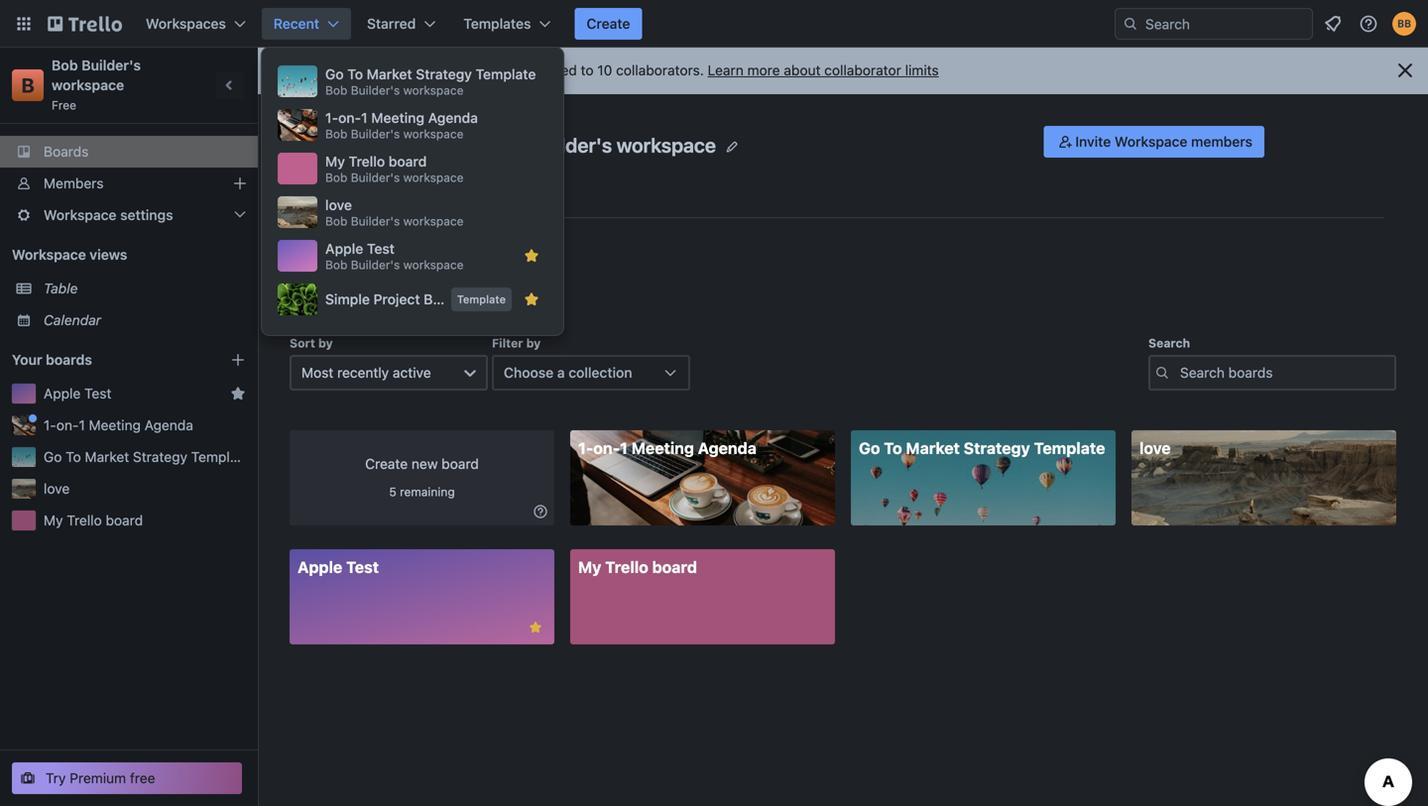 Task type: describe. For each thing, give the bounding box(es) containing it.
click to unstar this board. it will be removed from your starred list. image
[[527, 619, 545, 637]]

0 vertical spatial boards
[[44, 143, 89, 160]]

collaborators.
[[616, 62, 704, 78]]

builder's inside love bob builder's workspace
[[351, 214, 400, 228]]

table
[[44, 280, 78, 297]]

calendar link
[[44, 311, 246, 330]]

will
[[490, 62, 511, 78]]

search
[[1149, 336, 1191, 350]]

on- inside 1-on-1 meeting agenda bob builder's workspace
[[338, 110, 361, 126]]

0 horizontal spatial apple test link
[[44, 384, 222, 404]]

recently
[[337, 365, 389, 381]]

workspace settings
[[44, 207, 173, 223]]

by for filter by
[[526, 336, 541, 350]]

love inside love bob builder's workspace
[[325, 197, 352, 213]]

limits
[[906, 62, 939, 78]]

bob builder's workspace link
[[52, 57, 145, 93]]

1 vertical spatial test
[[84, 385, 111, 402]]

workspace for settings
[[44, 207, 117, 223]]

templates
[[464, 15, 531, 32]]

0 horizontal spatial my trello board
[[44, 512, 143, 529]]

new
[[412, 456, 438, 472]]

market inside the go to market strategy template bob builder's workspace
[[367, 66, 412, 82]]

0 vertical spatial 1-on-1 meeting agenda
[[44, 417, 193, 434]]

boards link
[[0, 136, 258, 168]]

workspace navigation collapse icon image
[[216, 71, 244, 99]]

choose a collection button
[[492, 355, 691, 391]]

go inside the go to market strategy template bob builder's workspace
[[325, 66, 344, 82]]

1-on-1 meeting agenda bob builder's workspace
[[325, 110, 478, 141]]

sm image
[[1056, 132, 1076, 152]]

2 vertical spatial 1-
[[578, 439, 594, 458]]

learn more about collaborator limits link
[[708, 62, 939, 78]]

0 horizontal spatial trello
[[67, 512, 102, 529]]

5 remaining
[[389, 485, 455, 499]]

workspaces inside dropdown button
[[146, 15, 226, 32]]

back to home image
[[48, 8, 122, 40]]

try
[[46, 770, 66, 787]]

2 horizontal spatial go
[[859, 439, 881, 458]]

0 horizontal spatial 1-on-1 meeting agenda link
[[44, 416, 246, 436]]

views
[[90, 247, 127, 263]]

0 horizontal spatial go
[[44, 449, 62, 465]]

workspace for views
[[12, 247, 86, 263]]

1 vertical spatial apple test
[[298, 558, 379, 577]]

starred
[[367, 15, 416, 32]]

1 horizontal spatial love link
[[1132, 431, 1397, 526]]

love bob builder's workspace
[[325, 197, 464, 228]]

1 horizontal spatial my trello board
[[578, 558, 697, 577]]

invite workspace members
[[1076, 133, 1253, 150]]

workspace inside 1-on-1 meeting agenda bob builder's workspace
[[403, 127, 464, 141]]

2 horizontal spatial 1
[[620, 439, 628, 458]]

2 vertical spatial on-
[[594, 439, 620, 458]]

learn
[[708, 62, 744, 78]]

choose
[[504, 365, 554, 381]]

apr
[[336, 62, 359, 78]]

workspaces button
[[134, 8, 258, 40]]

1 horizontal spatial workspaces
[[408, 62, 486, 78]]

builder's down to
[[532, 133, 612, 157]]

2 horizontal spatial strategy
[[964, 439, 1031, 458]]

try premium free
[[46, 770, 155, 787]]

members
[[44, 175, 104, 191]]

1 vertical spatial boards
[[290, 250, 354, 273]]

workspace inside apple test bob builder's workspace
[[403, 258, 464, 272]]

calendar
[[44, 312, 101, 328]]

2 horizontal spatial meeting
[[632, 439, 694, 458]]

0 horizontal spatial my
[[44, 512, 63, 529]]

collection
[[569, 365, 633, 381]]

starting
[[282, 62, 333, 78]]

0 horizontal spatial love link
[[44, 479, 246, 499]]

1 vertical spatial apple test link
[[290, 550, 555, 645]]

create for create
[[587, 15, 631, 32]]

2 vertical spatial love
[[44, 481, 70, 497]]

starred button
[[355, 8, 448, 40]]

starting apr 8, free workspaces will be limited to 10 collaborators. learn more about collaborator limits
[[282, 62, 939, 78]]

free
[[52, 98, 76, 112]]

invite
[[1076, 133, 1112, 150]]

collaborator
[[825, 62, 902, 78]]

1 vertical spatial starred icon image
[[524, 292, 540, 308]]

primary element
[[0, 0, 1429, 48]]

boards
[[46, 352, 92, 368]]

0 vertical spatial starred icon image
[[524, 248, 540, 264]]

sm image
[[531, 502, 551, 522]]

meeting inside 1-on-1 meeting agenda bob builder's workspace
[[371, 110, 425, 126]]

active
[[393, 365, 431, 381]]

agenda inside 1-on-1 meeting agenda bob builder's workspace
[[428, 110, 478, 126]]

2 vertical spatial starred icon image
[[230, 386, 246, 402]]

1 horizontal spatial go to market strategy template
[[859, 439, 1106, 458]]

8,
[[363, 62, 375, 78]]

b link
[[12, 69, 44, 101]]

2 horizontal spatial market
[[906, 439, 960, 458]]

1 vertical spatial 1-on-1 meeting agenda
[[578, 439, 757, 458]]

10
[[598, 62, 613, 78]]

1 inside 1-on-1 meeting agenda bob builder's workspace
[[361, 110, 368, 126]]

template inside the go to market strategy template bob builder's workspace
[[476, 66, 536, 82]]

bob builder's workspace
[[491, 133, 716, 157]]

open information menu image
[[1359, 14, 1379, 34]]

test inside apple test bob builder's workspace
[[367, 241, 395, 257]]

members
[[1192, 133, 1253, 150]]

0 horizontal spatial on-
[[56, 417, 79, 434]]

workspace inside bob builder's workspace free
[[52, 77, 124, 93]]

0 vertical spatial my trello board link
[[44, 511, 246, 531]]

Search text field
[[1149, 355, 1397, 391]]

bob inside the go to market strategy template bob builder's workspace
[[325, 83, 348, 97]]

filter by
[[492, 336, 541, 350]]

b for b link
[[21, 73, 34, 97]]

2 horizontal spatial to
[[884, 439, 903, 458]]

menu containing go to market strategy template
[[274, 60, 552, 323]]

your boards
[[12, 352, 92, 368]]

0 horizontal spatial market
[[85, 449, 129, 465]]

simple project board template
[[325, 291, 506, 308]]

0 horizontal spatial 1-
[[44, 417, 56, 434]]

bob builder (bobbuilder40) image
[[1393, 12, 1417, 36]]

2 horizontal spatial agenda
[[698, 439, 757, 458]]

bob inside my trello board bob builder's workspace
[[325, 171, 348, 184]]

sort
[[290, 336, 315, 350]]

your boards with 5 items element
[[12, 348, 200, 372]]



Task type: vqa. For each thing, say whether or not it's contained in the screenshot.
B to the bottom
yes



Task type: locate. For each thing, give the bounding box(es) containing it.
builder's down 8,
[[351, 83, 400, 97]]

workspace down the go to market strategy template bob builder's workspace
[[403, 127, 464, 141]]

1 horizontal spatial 1-
[[325, 110, 338, 126]]

create inside button
[[587, 15, 631, 32]]

1 horizontal spatial meeting
[[371, 110, 425, 126]]

0 horizontal spatial love
[[44, 481, 70, 497]]

workspace
[[52, 77, 124, 93], [403, 83, 464, 97], [403, 127, 464, 141], [617, 133, 716, 157], [403, 171, 464, 184], [403, 214, 464, 228], [403, 258, 464, 272]]

free inside button
[[130, 770, 155, 787]]

a
[[557, 365, 565, 381]]

workspace up love bob builder's workspace
[[403, 171, 464, 184]]

builder's up project
[[351, 258, 400, 272]]

on-
[[338, 110, 361, 126], [56, 417, 79, 434], [594, 439, 620, 458]]

2 by from the left
[[526, 336, 541, 350]]

board inside my trello board bob builder's workspace
[[389, 153, 427, 170]]

project
[[374, 291, 420, 308]]

boards
[[44, 143, 89, 160], [290, 250, 354, 273]]

be
[[514, 62, 531, 78]]

recent
[[274, 15, 319, 32]]

0 vertical spatial apple test link
[[44, 384, 222, 404]]

0 horizontal spatial 1
[[79, 417, 85, 434]]

Search field
[[1139, 9, 1313, 39]]

builder's down "back to home" 'image'
[[81, 57, 141, 73]]

choose a collection
[[504, 365, 633, 381]]

bob inside love bob builder's workspace
[[325, 214, 348, 228]]

apple test
[[44, 385, 111, 402], [298, 558, 379, 577]]

bob inside bob builder's workspace free
[[52, 57, 78, 73]]

1 horizontal spatial go to market strategy template link
[[851, 431, 1116, 526]]

1 horizontal spatial 1-on-1 meeting agenda link
[[570, 431, 835, 526]]

1 horizontal spatial love
[[325, 197, 352, 213]]

5
[[389, 485, 397, 499]]

0 vertical spatial create
[[587, 15, 631, 32]]

go
[[325, 66, 344, 82], [859, 439, 881, 458], [44, 449, 62, 465]]

bob builder's workspace free
[[52, 57, 145, 112]]

table link
[[44, 279, 246, 299]]

1 horizontal spatial 1
[[361, 110, 368, 126]]

2 vertical spatial my
[[578, 558, 602, 577]]

b down the go to market strategy template bob builder's workspace
[[440, 135, 463, 176]]

1 horizontal spatial to
[[348, 66, 363, 82]]

market
[[367, 66, 412, 82], [906, 439, 960, 458], [85, 449, 129, 465]]

workspace up free
[[52, 77, 124, 93]]

2 horizontal spatial trello
[[605, 558, 649, 577]]

1- down 'apr'
[[325, 110, 338, 126]]

builder's up love bob builder's workspace
[[351, 171, 400, 184]]

try premium free button
[[12, 763, 242, 795]]

my trello board link
[[44, 511, 246, 531], [570, 550, 835, 645]]

workspace down collaborators.
[[617, 133, 716, 157]]

1 horizontal spatial free
[[379, 62, 404, 78]]

0 vertical spatial b
[[21, 73, 34, 97]]

settings
[[120, 207, 173, 223]]

meeting down the go to market strategy template bob builder's workspace
[[371, 110, 425, 126]]

1 horizontal spatial apple test link
[[290, 550, 555, 645]]

recent button
[[262, 8, 351, 40]]

0 horizontal spatial apple test
[[44, 385, 111, 402]]

b inside button
[[440, 135, 463, 176]]

meeting
[[371, 110, 425, 126], [89, 417, 141, 434], [632, 439, 694, 458]]

create up "starting apr 8, free workspaces will be limited to 10 collaborators. learn more about collaborator limits" on the top of page
[[587, 15, 631, 32]]

workspace up the table at the top left of the page
[[12, 247, 86, 263]]

workspace settings button
[[0, 199, 258, 231]]

board
[[389, 153, 427, 170], [442, 456, 479, 472], [106, 512, 143, 529], [652, 558, 697, 577]]

meeting down collection
[[632, 439, 694, 458]]

workspace inside my trello board bob builder's workspace
[[403, 171, 464, 184]]

premium
[[70, 770, 126, 787]]

apple test link
[[44, 384, 222, 404], [290, 550, 555, 645]]

templates button
[[452, 8, 563, 40]]

0 horizontal spatial b
[[21, 73, 34, 97]]

free
[[379, 62, 404, 78], [130, 770, 155, 787]]

0 horizontal spatial meeting
[[89, 417, 141, 434]]

builder's up apple test bob builder's workspace
[[351, 214, 400, 228]]

apple
[[325, 241, 363, 257], [44, 385, 81, 402], [298, 558, 342, 577]]

menu
[[274, 60, 552, 323]]

workspace views
[[12, 247, 127, 263]]

starred icon image
[[524, 248, 540, 264], [524, 292, 540, 308], [230, 386, 246, 402]]

template
[[476, 66, 536, 82], [457, 293, 506, 306], [1034, 439, 1106, 458], [191, 449, 250, 465]]

bob inside apple test bob builder's workspace
[[325, 258, 348, 272]]

by for sort by
[[318, 336, 333, 350]]

more
[[748, 62, 780, 78]]

0 vertical spatial test
[[367, 241, 395, 257]]

1 down 8,
[[361, 110, 368, 126]]

workspace inside dropdown button
[[44, 207, 117, 223]]

1 horizontal spatial my
[[325, 153, 345, 170]]

0 horizontal spatial my trello board link
[[44, 511, 246, 531]]

search image
[[1123, 16, 1139, 32]]

1 vertical spatial meeting
[[89, 417, 141, 434]]

2 vertical spatial agenda
[[698, 439, 757, 458]]

1 vertical spatial workspace
[[44, 207, 117, 223]]

0 vertical spatial workspaces
[[146, 15, 226, 32]]

0 vertical spatial 1
[[361, 110, 368, 126]]

1 vertical spatial my trello board
[[578, 558, 697, 577]]

2 vertical spatial apple
[[298, 558, 342, 577]]

create for create new board
[[365, 456, 408, 472]]

2 vertical spatial meeting
[[632, 439, 694, 458]]

0 vertical spatial agenda
[[428, 110, 478, 126]]

0 horizontal spatial workspaces
[[146, 15, 226, 32]]

to
[[581, 62, 594, 78]]

simple
[[325, 291, 370, 308]]

strategy
[[416, 66, 472, 82], [964, 439, 1031, 458], [133, 449, 187, 465]]

2 vertical spatial test
[[346, 558, 379, 577]]

2 vertical spatial trello
[[605, 558, 649, 577]]

builder's inside 1-on-1 meeting agenda bob builder's workspace
[[351, 127, 400, 141]]

b left bob builder's workspace free
[[21, 73, 34, 97]]

1 vertical spatial 1
[[79, 417, 85, 434]]

filter
[[492, 336, 523, 350]]

builder's inside my trello board bob builder's workspace
[[351, 171, 400, 184]]

1 vertical spatial b
[[440, 135, 463, 176]]

workspace inside button
[[1115, 133, 1188, 150]]

workspace right invite
[[1115, 133, 1188, 150]]

1 vertical spatial love
[[1140, 439, 1171, 458]]

1 horizontal spatial my trello board link
[[570, 550, 835, 645]]

1 down the boards
[[79, 417, 85, 434]]

strategy inside the go to market strategy template bob builder's workspace
[[416, 66, 472, 82]]

1 horizontal spatial by
[[526, 336, 541, 350]]

0 notifications image
[[1322, 12, 1345, 36]]

trello
[[349, 153, 385, 170], [67, 512, 102, 529], [605, 558, 649, 577]]

builder's up my trello board bob builder's workspace
[[351, 127, 400, 141]]

by
[[318, 336, 333, 350], [526, 336, 541, 350]]

boards up simple
[[290, 250, 354, 273]]

invite workspace members button
[[1044, 126, 1265, 158]]

b for b button
[[440, 135, 463, 176]]

create button
[[575, 8, 642, 40]]

0 vertical spatial apple test
[[44, 385, 111, 402]]

workspace down members
[[44, 207, 117, 223]]

by right sort
[[318, 336, 333, 350]]

remaining
[[400, 485, 455, 499]]

1 horizontal spatial create
[[587, 15, 631, 32]]

template inside simple project board template
[[457, 293, 506, 306]]

workspace inside the go to market strategy template bob builder's workspace
[[403, 83, 464, 97]]

1 vertical spatial on-
[[56, 417, 79, 434]]

1- down your boards
[[44, 417, 56, 434]]

love
[[325, 197, 352, 213], [1140, 439, 1171, 458], [44, 481, 70, 497]]

most recently active
[[302, 365, 431, 381]]

your
[[12, 352, 42, 368]]

0 horizontal spatial free
[[130, 770, 155, 787]]

most
[[302, 365, 334, 381]]

on- down the boards
[[56, 417, 79, 434]]

free right 8,
[[379, 62, 404, 78]]

limited
[[534, 62, 577, 78]]

to
[[348, 66, 363, 82], [884, 439, 903, 458], [66, 449, 81, 465]]

sort by
[[290, 336, 333, 350]]

create new board
[[365, 456, 479, 472]]

0 vertical spatial trello
[[349, 153, 385, 170]]

1 horizontal spatial on-
[[338, 110, 361, 126]]

bob
[[52, 57, 78, 73], [325, 83, 348, 97], [325, 127, 348, 141], [491, 133, 527, 157], [325, 171, 348, 184], [325, 214, 348, 228], [325, 258, 348, 272]]

1-on-1 meeting agenda
[[44, 417, 193, 434], [578, 439, 757, 458]]

builder's inside the go to market strategy template bob builder's workspace
[[351, 83, 400, 97]]

workspace inside love bob builder's workspace
[[403, 214, 464, 228]]

0 horizontal spatial create
[[365, 456, 408, 472]]

2 horizontal spatial on-
[[594, 439, 620, 458]]

workspaces up workspace navigation collapse icon
[[146, 15, 226, 32]]

1 vertical spatial workspaces
[[408, 62, 486, 78]]

b button
[[422, 126, 481, 186]]

my
[[325, 153, 345, 170], [44, 512, 63, 529], [578, 558, 602, 577]]

board
[[424, 291, 463, 308]]

create
[[587, 15, 631, 32], [365, 456, 408, 472]]

1 vertical spatial 1-
[[44, 417, 56, 434]]

1 horizontal spatial 1-on-1 meeting agenda
[[578, 439, 757, 458]]

love link
[[1132, 431, 1397, 526], [44, 479, 246, 499]]

1 horizontal spatial go
[[325, 66, 344, 82]]

add board image
[[230, 352, 246, 368]]

0 horizontal spatial 1-on-1 meeting agenda
[[44, 417, 193, 434]]

0 horizontal spatial strategy
[[133, 449, 187, 465]]

1 horizontal spatial trello
[[349, 153, 385, 170]]

bob inside 1-on-1 meeting agenda bob builder's workspace
[[325, 127, 348, 141]]

0 vertical spatial my
[[325, 153, 345, 170]]

go to market strategy template link
[[851, 431, 1116, 526], [44, 447, 250, 467]]

create up 5
[[365, 456, 408, 472]]

2 vertical spatial workspace
[[12, 247, 86, 263]]

apple inside apple test bob builder's workspace
[[325, 241, 363, 257]]

0 vertical spatial my trello board
[[44, 512, 143, 529]]

go to market strategy template bob builder's workspace
[[325, 66, 536, 97]]

1 by from the left
[[318, 336, 333, 350]]

1- down choose a collection button
[[578, 439, 594, 458]]

2 horizontal spatial 1-
[[578, 439, 594, 458]]

builder's inside apple test bob builder's workspace
[[351, 258, 400, 272]]

2 horizontal spatial love
[[1140, 439, 1171, 458]]

my inside my trello board bob builder's workspace
[[325, 153, 345, 170]]

0 vertical spatial apple
[[325, 241, 363, 257]]

meeting down the your boards with 5 items element
[[89, 417, 141, 434]]

members link
[[0, 168, 258, 199]]

0 horizontal spatial by
[[318, 336, 333, 350]]

2 vertical spatial 1
[[620, 439, 628, 458]]

1 horizontal spatial market
[[367, 66, 412, 82]]

apple test bob builder's workspace
[[325, 241, 464, 272]]

1 vertical spatial free
[[130, 770, 155, 787]]

0 horizontal spatial agenda
[[145, 417, 193, 434]]

2 horizontal spatial my
[[578, 558, 602, 577]]

1
[[361, 110, 368, 126], [79, 417, 85, 434], [620, 439, 628, 458]]

on- down collection
[[594, 439, 620, 458]]

my trello board
[[44, 512, 143, 529], [578, 558, 697, 577]]

1 vertical spatial my trello board link
[[570, 550, 835, 645]]

agenda
[[428, 110, 478, 126], [145, 417, 193, 434], [698, 439, 757, 458]]

workspace up 1-on-1 meeting agenda bob builder's workspace
[[403, 83, 464, 97]]

workspaces left will at the top of page
[[408, 62, 486, 78]]

trello inside my trello board bob builder's workspace
[[349, 153, 385, 170]]

boards up members
[[44, 143, 89, 160]]

0 horizontal spatial go to market strategy template
[[44, 449, 250, 465]]

test
[[367, 241, 395, 257], [84, 385, 111, 402], [346, 558, 379, 577]]

1 vertical spatial apple
[[44, 385, 81, 402]]

workspace up board at the left top
[[403, 258, 464, 272]]

0 horizontal spatial to
[[66, 449, 81, 465]]

1 down collection
[[620, 439, 628, 458]]

0 vertical spatial free
[[379, 62, 404, 78]]

free right premium
[[130, 770, 155, 787]]

1 vertical spatial create
[[365, 456, 408, 472]]

about
[[784, 62, 821, 78]]

0 horizontal spatial go to market strategy template link
[[44, 447, 250, 467]]

my trello board bob builder's workspace
[[325, 153, 464, 184]]

builder's
[[81, 57, 141, 73], [351, 83, 400, 97], [351, 127, 400, 141], [532, 133, 612, 157], [351, 171, 400, 184], [351, 214, 400, 228], [351, 258, 400, 272]]

1- inside 1-on-1 meeting agenda bob builder's workspace
[[325, 110, 338, 126]]

1 vertical spatial my
[[44, 512, 63, 529]]

builder's inside bob builder's workspace free
[[81, 57, 141, 73]]

0 vertical spatial on-
[[338, 110, 361, 126]]

on- down 'apr'
[[338, 110, 361, 126]]

0 vertical spatial workspace
[[1115, 133, 1188, 150]]

by right the filter on the top left of the page
[[526, 336, 541, 350]]

workspace up apple test bob builder's workspace
[[403, 214, 464, 228]]

to inside the go to market strategy template bob builder's workspace
[[348, 66, 363, 82]]



